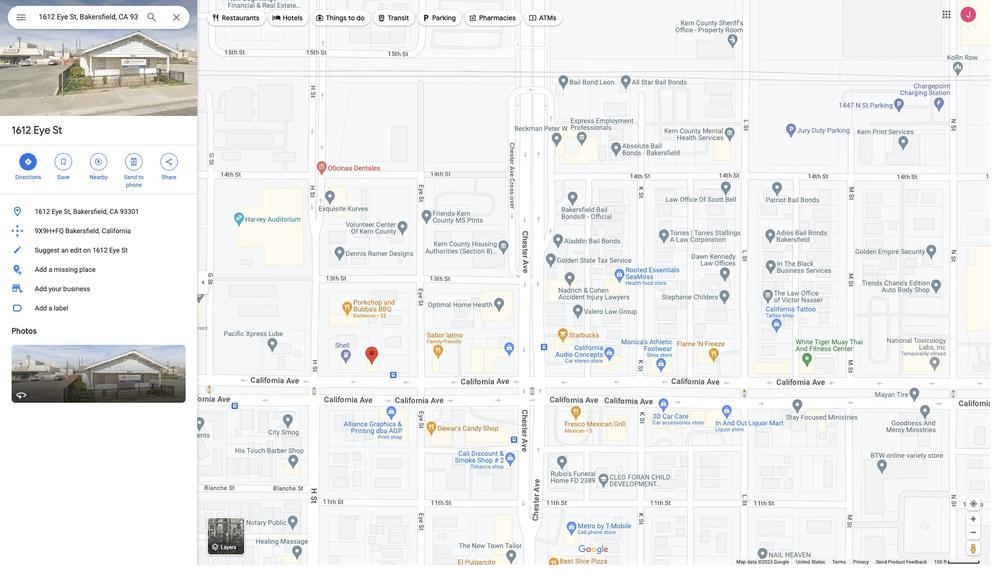 Task type: vqa. For each thing, say whether or not it's contained in the screenshot.
top 'Service'
no



Task type: locate. For each thing, give the bounding box(es) containing it.
0 vertical spatial eye
[[34, 124, 50, 137]]

send up phone
[[124, 174, 137, 181]]

send
[[124, 174, 137, 181], [876, 560, 887, 565]]


[[422, 13, 430, 23]]

1612 eye st, bakersfield, ca 93301
[[35, 208, 139, 216]]

add for add your business
[[35, 285, 47, 293]]

 hotels
[[272, 13, 303, 23]]

1612 eye st main content
[[0, 0, 197, 566]]

0 vertical spatial 1612
[[12, 124, 31, 137]]

1 horizontal spatial to
[[348, 14, 355, 22]]

0 horizontal spatial 1612
[[12, 124, 31, 137]]

1 horizontal spatial eye
[[52, 208, 62, 216]]

100 ft button
[[934, 560, 980, 565]]

1 vertical spatial eye
[[52, 208, 62, 216]]

hotels
[[283, 14, 303, 22]]

1612 inside button
[[35, 208, 50, 216]]

1612 Eye St, Bakersfield, CA 93301 field
[[8, 6, 190, 29]]

0 vertical spatial add
[[35, 266, 47, 274]]

1 horizontal spatial st
[[121, 247, 128, 254]]

1 add from the top
[[35, 266, 47, 274]]

missing
[[54, 266, 78, 274]]

footer inside google maps element
[[737, 559, 934, 566]]

eye for st
[[34, 124, 50, 137]]

do
[[356, 14, 365, 22]]

add for add a label
[[35, 305, 47, 312]]

0 horizontal spatial st
[[53, 124, 62, 137]]

2 horizontal spatial eye
[[109, 247, 120, 254]]

1612 right on
[[92, 247, 108, 254]]

map data ©2023 google
[[737, 560, 789, 565]]


[[468, 13, 477, 23]]

 parking
[[422, 13, 456, 23]]

eye for st,
[[52, 208, 62, 216]]

a left 'missing'
[[49, 266, 52, 274]]

1 a from the top
[[49, 266, 52, 274]]

1 vertical spatial st
[[121, 247, 128, 254]]

footer
[[737, 559, 934, 566]]

st up 
[[53, 124, 62, 137]]

2 vertical spatial 1612
[[92, 247, 108, 254]]

save
[[57, 174, 70, 181]]

2 horizontal spatial 1612
[[92, 247, 108, 254]]


[[377, 13, 386, 23]]

bakersfield, up '9x9h+fq bakersfield, california'
[[73, 208, 108, 216]]

2 vertical spatial add
[[35, 305, 47, 312]]

9x9h+fq bakersfield, california
[[35, 227, 131, 235]]

add for add a missing place
[[35, 266, 47, 274]]

to
[[348, 14, 355, 22], [138, 174, 144, 181]]

1 horizontal spatial send
[[876, 560, 887, 565]]

feedback
[[906, 560, 927, 565]]

a
[[49, 266, 52, 274], [49, 305, 52, 312]]

 transit
[[377, 13, 409, 23]]

send left product
[[876, 560, 887, 565]]

2 add from the top
[[35, 285, 47, 293]]

eye inside button
[[52, 208, 62, 216]]

1612
[[12, 124, 31, 137], [35, 208, 50, 216], [92, 247, 108, 254]]

send inside button
[[876, 560, 887, 565]]

100 ft
[[934, 560, 947, 565]]

0 vertical spatial to
[[348, 14, 355, 22]]

93301
[[120, 208, 139, 216]]

st
[[53, 124, 62, 137], [121, 247, 128, 254]]

photos
[[12, 327, 37, 336]]

 button
[[8, 6, 35, 31]]

transit
[[388, 14, 409, 22]]

send product feedback button
[[876, 559, 927, 566]]

bakersfield,
[[73, 208, 108, 216], [65, 227, 100, 235]]

to up phone
[[138, 174, 144, 181]]

send inside send to phone
[[124, 174, 137, 181]]

0 vertical spatial st
[[53, 124, 62, 137]]

zoom in image
[[970, 516, 977, 523]]

2 a from the top
[[49, 305, 52, 312]]

add
[[35, 266, 47, 274], [35, 285, 47, 293], [35, 305, 47, 312]]

suggest an edit on 1612 eye st
[[35, 247, 128, 254]]

a left label
[[49, 305, 52, 312]]

2 vertical spatial eye
[[109, 247, 120, 254]]

None field
[[39, 11, 138, 23]]

states
[[811, 560, 825, 565]]

0 horizontal spatial send
[[124, 174, 137, 181]]


[[165, 157, 173, 167]]

0 vertical spatial bakersfield,
[[73, 208, 108, 216]]

add down suggest
[[35, 266, 47, 274]]

product
[[888, 560, 905, 565]]


[[528, 13, 537, 23]]

0 horizontal spatial eye
[[34, 124, 50, 137]]


[[315, 13, 324, 23]]

1612 eye st
[[12, 124, 62, 137]]

1 vertical spatial 1612
[[35, 208, 50, 216]]

to left the do
[[348, 14, 355, 22]]

a for label
[[49, 305, 52, 312]]


[[129, 157, 138, 167]]

united states button
[[796, 559, 825, 566]]

0 horizontal spatial to
[[138, 174, 144, 181]]

st down california
[[121, 247, 128, 254]]

map
[[737, 560, 746, 565]]

0 vertical spatial a
[[49, 266, 52, 274]]

an
[[61, 247, 69, 254]]

eye
[[34, 124, 50, 137], [52, 208, 62, 216], [109, 247, 120, 254]]

send for send product feedback
[[876, 560, 887, 565]]

1612 up 9x9h+fq
[[35, 208, 50, 216]]

atms
[[539, 14, 556, 22]]

1 vertical spatial a
[[49, 305, 52, 312]]

1 vertical spatial add
[[35, 285, 47, 293]]

footer containing map data ©2023 google
[[737, 559, 934, 566]]

show your location image
[[969, 500, 978, 509]]

1 horizontal spatial 1612
[[35, 208, 50, 216]]

bakersfield, up suggest an edit on 1612 eye st
[[65, 227, 100, 235]]

0 vertical spatial send
[[124, 174, 137, 181]]

1 vertical spatial bakersfield,
[[65, 227, 100, 235]]

nearby
[[89, 174, 108, 181]]

add left your
[[35, 285, 47, 293]]

1612 up 
[[12, 124, 31, 137]]

google
[[774, 560, 789, 565]]

privacy button
[[853, 559, 869, 566]]

share
[[162, 174, 176, 181]]

ca
[[110, 208, 118, 216]]

3 add from the top
[[35, 305, 47, 312]]

1 vertical spatial to
[[138, 174, 144, 181]]

eye inside button
[[109, 247, 120, 254]]

1 vertical spatial send
[[876, 560, 887, 565]]

add left label
[[35, 305, 47, 312]]

your
[[49, 285, 62, 293]]

to inside send to phone
[[138, 174, 144, 181]]



Task type: describe. For each thing, give the bounding box(es) containing it.
restaurants
[[222, 14, 259, 22]]

1612 eye st, bakersfield, ca 93301 button
[[0, 202, 197, 221]]

9x9h+fq bakersfield, california button
[[0, 221, 197, 241]]

 restaurants
[[211, 13, 259, 23]]

100
[[934, 560, 942, 565]]

directions
[[15, 174, 41, 181]]

place
[[79, 266, 96, 274]]

send product feedback
[[876, 560, 927, 565]]

united
[[796, 560, 810, 565]]

 pharmacies
[[468, 13, 516, 23]]

suggest
[[35, 247, 59, 254]]

send for send to phone
[[124, 174, 137, 181]]

a for missing
[[49, 266, 52, 274]]

add a missing place button
[[0, 260, 197, 279]]

california
[[102, 227, 131, 235]]

1612 for 1612 eye st, bakersfield, ca 93301
[[35, 208, 50, 216]]

send to phone
[[124, 174, 144, 189]]

data
[[747, 560, 757, 565]]

google maps element
[[0, 0, 990, 566]]

on
[[83, 247, 91, 254]]

 atms
[[528, 13, 556, 23]]

1612 inside button
[[92, 247, 108, 254]]

 search field
[[8, 6, 190, 31]]


[[94, 157, 103, 167]]

add your business link
[[0, 279, 197, 299]]


[[272, 13, 281, 23]]

parking
[[432, 14, 456, 22]]

bakersfield, inside button
[[65, 227, 100, 235]]

ft
[[944, 560, 947, 565]]

privacy
[[853, 560, 869, 565]]

add a label button
[[0, 299, 197, 318]]

 things to do
[[315, 13, 365, 23]]

label
[[54, 305, 68, 312]]

zoom out image
[[970, 529, 977, 537]]

google account: james peterson  
(james.peterson1902@gmail.com) image
[[961, 7, 976, 22]]

st,
[[64, 208, 71, 216]]

add a label
[[35, 305, 68, 312]]

layers
[[221, 545, 236, 551]]

terms button
[[832, 559, 846, 566]]

edit
[[70, 247, 81, 254]]

things
[[326, 14, 347, 22]]

9x9h+fq
[[35, 227, 64, 235]]

phone
[[126, 182, 142, 189]]

1612 for 1612 eye st
[[12, 124, 31, 137]]

united states
[[796, 560, 825, 565]]

suggest an edit on 1612 eye st button
[[0, 241, 197, 260]]

pharmacies
[[479, 14, 516, 22]]

add your business
[[35, 285, 90, 293]]

business
[[63, 285, 90, 293]]

actions for 1612 eye st region
[[0, 146, 197, 194]]


[[211, 13, 220, 23]]

st inside button
[[121, 247, 128, 254]]

©2023
[[758, 560, 773, 565]]

none field inside 1612 eye st, bakersfield, ca 93301 "field"
[[39, 11, 138, 23]]


[[15, 11, 27, 24]]

collapse side panel image
[[198, 278, 208, 288]]

terms
[[832, 560, 846, 565]]


[[59, 157, 68, 167]]

add a missing place
[[35, 266, 96, 274]]

show street view coverage image
[[966, 541, 980, 556]]

bakersfield, inside button
[[73, 208, 108, 216]]


[[24, 157, 33, 167]]

to inside  things to do
[[348, 14, 355, 22]]



